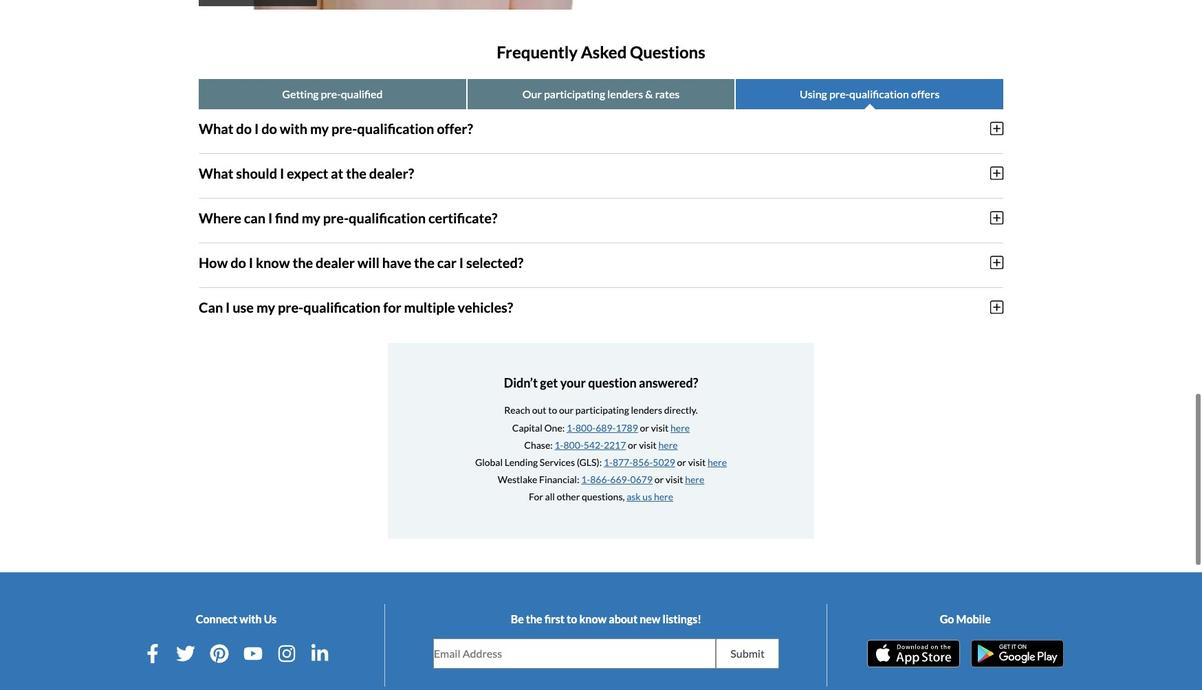 Task type: vqa. For each thing, say whether or not it's contained in the screenshot.


Task type: locate. For each thing, give the bounding box(es) containing it.
1 vertical spatial with
[[239, 612, 262, 625]]

2 plus square image from the top
[[990, 255, 1003, 270]]

or right 5029
[[677, 457, 686, 468]]

1 plus square image from the top
[[990, 166, 1003, 181]]

participating
[[544, 87, 605, 100], [575, 405, 629, 416]]

using pre-qualification offers button
[[736, 79, 1003, 109]]

1 what from the top
[[199, 120, 233, 137]]

i up 'should'
[[254, 120, 259, 137]]

selected?
[[466, 254, 523, 271]]

here link right 0679
[[685, 474, 704, 486]]

get
[[540, 375, 558, 390]]

i right can
[[268, 210, 272, 226]]

participating right our
[[544, 87, 605, 100]]

all
[[545, 491, 555, 503]]

i right how
[[249, 254, 253, 271]]

i right 'should'
[[280, 165, 284, 181]]

plus square image inside what do i do with my pre-qualification offer? button
[[990, 121, 1003, 136]]

the left dealer
[[293, 254, 313, 271]]

i inside 'where can i find my pre-qualification certificate?' button
[[268, 210, 272, 226]]

what for what do i do with my pre-qualification offer?
[[199, 120, 233, 137]]

capital
[[512, 422, 542, 434]]

to
[[548, 405, 557, 416], [567, 612, 577, 625]]

pre-
[[321, 87, 341, 100], [829, 87, 849, 100], [331, 120, 357, 137], [323, 210, 349, 226], [278, 299, 303, 315]]

i inside what do i do with my pre-qualification offer? button
[[254, 120, 259, 137]]

lenders up 1789
[[631, 405, 662, 416]]

linkedin image
[[310, 644, 330, 663]]

the inside button
[[346, 165, 366, 181]]

0 vertical spatial with
[[280, 120, 307, 137]]

plus square image inside 'can i use my pre-qualification for multiple vehicles?' button
[[990, 300, 1003, 315]]

1- right one:
[[567, 422, 576, 434]]

1 horizontal spatial know
[[579, 612, 607, 625]]

5029
[[653, 457, 675, 468]]

plus square image inside 'where can i find my pre-qualification certificate?' button
[[990, 210, 1003, 225]]

plus square image for certificate?
[[990, 210, 1003, 225]]

qualification left offers
[[849, 87, 909, 100]]

listings!
[[663, 612, 701, 625]]

visit up 856-
[[639, 439, 657, 451]]

1-877-856-5029 link
[[604, 457, 675, 468]]

i inside 'what should i expect at the dealer?' button
[[280, 165, 284, 181]]

to right first
[[567, 612, 577, 625]]

to right out
[[548, 405, 557, 416]]

856-
[[633, 457, 653, 468]]

do inside 'button'
[[230, 254, 246, 271]]

participating up 1-800-689-1789 link
[[575, 405, 629, 416]]

here
[[671, 422, 690, 434], [658, 439, 678, 451], [708, 457, 727, 468], [685, 474, 704, 486], [654, 491, 673, 503]]

1789
[[616, 422, 638, 434]]

facebook image
[[143, 644, 162, 663]]

1- down (gls):
[[581, 474, 590, 486]]

financial:
[[539, 474, 579, 486]]

know down find on the left
[[256, 254, 290, 271]]

plus square image inside the "how do i know the dealer will have the car i selected?" 'button'
[[990, 255, 1003, 270]]

i right car
[[459, 254, 464, 271]]

one:
[[544, 422, 565, 434]]

1-
[[567, 422, 576, 434], [555, 439, 564, 451], [604, 457, 613, 468], [581, 474, 590, 486]]

1- down 2217
[[604, 457, 613, 468]]

plus square image for how do i know the dealer will have the car i selected?
[[990, 255, 1003, 270]]

where
[[199, 210, 241, 226]]

qualification down dealer?
[[349, 210, 426, 226]]

lenders
[[607, 87, 643, 100], [631, 405, 662, 416]]

offers
[[911, 87, 940, 100]]

here up 5029
[[658, 439, 678, 451]]

my
[[310, 120, 329, 137], [302, 210, 320, 226], [256, 299, 275, 315]]

here right 5029
[[708, 457, 727, 468]]

pre- right using
[[829, 87, 849, 100]]

visit
[[651, 422, 669, 434], [639, 439, 657, 451], [688, 457, 706, 468], [666, 474, 683, 486]]

lenders left &
[[607, 87, 643, 100]]

westlake
[[498, 474, 537, 486]]

1 vertical spatial know
[[579, 612, 607, 625]]

here link down directly.
[[671, 422, 690, 434]]

0 vertical spatial participating
[[544, 87, 605, 100]]

frequently
[[497, 42, 578, 62]]

pre- down getting pre-qualified "button"
[[331, 120, 357, 137]]

1 vertical spatial lenders
[[631, 405, 662, 416]]

plus square image for multiple
[[990, 300, 1003, 315]]

at
[[331, 165, 343, 181]]

twitter image
[[176, 644, 196, 663]]

1 vertical spatial participating
[[575, 405, 629, 416]]

0 horizontal spatial to
[[548, 405, 557, 416]]

lenders inside our participating lenders & rates button
[[607, 87, 643, 100]]

to inside 'reach out to our participating lenders directly. capital one: 1-800-689-1789 or visit here chase: 1-800-542-2217 or visit here global lending services (gls): 1-877-856-5029 or visit here westlake financial: 1-866-669-0679 or visit here for all other questions, ask us here'
[[548, 405, 557, 416]]

youtube image
[[243, 644, 263, 663]]

1 plus square image from the top
[[990, 121, 1003, 136]]

visit down directly.
[[651, 422, 669, 434]]

1 vertical spatial to
[[567, 612, 577, 625]]

0 horizontal spatial with
[[239, 612, 262, 625]]

my down getting pre-qualified "button"
[[310, 120, 329, 137]]

can i use my pre-qualification for multiple vehicles? button
[[199, 288, 1003, 326]]

can i use my pre-qualification for multiple vehicles?
[[199, 299, 513, 315]]

or
[[640, 422, 649, 434], [628, 439, 637, 451], [677, 457, 686, 468], [654, 474, 664, 486]]

0 vertical spatial lenders
[[607, 87, 643, 100]]

here link right 5029
[[708, 457, 727, 468]]

1 vertical spatial plus square image
[[990, 210, 1003, 225]]

what
[[199, 120, 233, 137], [199, 165, 233, 181]]

0 vertical spatial what
[[199, 120, 233, 137]]

mobile
[[956, 612, 991, 625]]

global
[[475, 457, 503, 468]]

pinterest image
[[210, 644, 229, 663]]

0 vertical spatial plus square image
[[990, 166, 1003, 181]]

frequently asked questions tab list
[[199, 79, 1003, 109]]

800- up 1-800-542-2217 link
[[576, 422, 596, 434]]

our participating lenders & rates
[[522, 87, 680, 100]]

(gls):
[[577, 457, 602, 468]]

the right the "at"
[[346, 165, 366, 181]]

plus square image
[[990, 121, 1003, 136], [990, 255, 1003, 270]]

the
[[346, 165, 366, 181], [293, 254, 313, 271], [414, 254, 435, 271], [526, 612, 542, 625]]

pre- inside button
[[829, 87, 849, 100]]

vehicles?
[[458, 299, 513, 315]]

&
[[645, 87, 653, 100]]

here link up 5029
[[658, 439, 678, 451]]

dealer?
[[369, 165, 414, 181]]

plus square image
[[990, 166, 1003, 181], [990, 210, 1003, 225], [990, 300, 1003, 315]]

multiple
[[404, 299, 455, 315]]

2 vertical spatial plus square image
[[990, 300, 1003, 315]]

0 vertical spatial know
[[256, 254, 290, 271]]

0 horizontal spatial know
[[256, 254, 290, 271]]

i left use
[[226, 299, 230, 315]]

1 horizontal spatial to
[[567, 612, 577, 625]]

0 vertical spatial plus square image
[[990, 121, 1003, 136]]

here right us on the bottom
[[654, 491, 673, 503]]

use
[[233, 299, 254, 315]]

know left about
[[579, 612, 607, 625]]

800- up (gls):
[[563, 439, 584, 451]]

be the first to know about new listings!
[[511, 612, 701, 625]]

what do i do with my pre-qualification offer?
[[199, 120, 473, 137]]

submit button
[[716, 638, 779, 669]]

i
[[254, 120, 259, 137], [280, 165, 284, 181], [268, 210, 272, 226], [249, 254, 253, 271], [459, 254, 464, 271], [226, 299, 230, 315]]

certificate?
[[428, 210, 497, 226]]

0 vertical spatial to
[[548, 405, 557, 416]]

here right 0679
[[685, 474, 704, 486]]

with down "getting" at the left top of the page
[[280, 120, 307, 137]]

3 plus square image from the top
[[990, 300, 1003, 315]]

other
[[557, 491, 580, 503]]

will
[[357, 254, 379, 271]]

1 horizontal spatial with
[[280, 120, 307, 137]]

new
[[640, 612, 661, 625]]

what for what should i expect at the dealer?
[[199, 165, 233, 181]]

questions,
[[582, 491, 625, 503]]

know inside the "how do i know the dealer will have the car i selected?" 'button'
[[256, 254, 290, 271]]

my right use
[[256, 299, 275, 315]]

here down directly.
[[671, 422, 690, 434]]

instagram image
[[277, 644, 296, 663]]

1 vertical spatial plus square image
[[990, 255, 1003, 270]]

my right find on the left
[[302, 210, 320, 226]]

getting pre-qualified
[[282, 87, 383, 100]]

2 what from the top
[[199, 165, 233, 181]]

getting pre-qualified button
[[199, 79, 466, 109]]

0 vertical spatial 800-
[[576, 422, 596, 434]]

qualification up dealer?
[[357, 120, 434, 137]]

with left us
[[239, 612, 262, 625]]

2 plus square image from the top
[[990, 210, 1003, 225]]

connect with us
[[196, 612, 277, 625]]

pre- right "getting" at the left top of the page
[[321, 87, 341, 100]]

ask us here link
[[627, 491, 673, 503]]

1 vertical spatial what
[[199, 165, 233, 181]]



Task type: describe. For each thing, give the bounding box(es) containing it.
here link for 1-877-856-5029
[[708, 457, 727, 468]]

0679
[[630, 474, 653, 486]]

the right be
[[526, 612, 542, 625]]

visit down 5029
[[666, 474, 683, 486]]

our
[[559, 405, 574, 416]]

here link for 1-800-542-2217
[[658, 439, 678, 451]]

the left car
[[414, 254, 435, 271]]

get it on google play image
[[971, 640, 1064, 667]]

i for find
[[268, 210, 272, 226]]

rates
[[655, 87, 680, 100]]

using
[[800, 87, 827, 100]]

connect
[[196, 612, 237, 625]]

where can i find my pre-qualification certificate?
[[199, 210, 497, 226]]

have
[[382, 254, 411, 271]]

offer?
[[437, 120, 473, 137]]

pre- inside "button"
[[321, 87, 341, 100]]

plus square image inside 'what should i expect at the dealer?' button
[[990, 166, 1003, 181]]

1 vertical spatial my
[[302, 210, 320, 226]]

getting
[[282, 87, 319, 100]]

plus square image for what do i do with my pre-qualification offer?
[[990, 121, 1003, 136]]

didn't get your question answered?
[[504, 375, 698, 390]]

using pre-qualification offers tab panel
[[199, 109, 1003, 332]]

answered?
[[639, 375, 698, 390]]

qualification inside button
[[849, 87, 909, 100]]

1-800-542-2217 link
[[555, 439, 626, 451]]

1- up services
[[555, 439, 564, 451]]

your
[[560, 375, 586, 390]]

qualification down dealer
[[303, 299, 380, 315]]

for
[[383, 299, 401, 315]]

2217
[[604, 439, 626, 451]]

what should i expect at the dealer? button
[[199, 154, 1003, 192]]

ask
[[627, 491, 641, 503]]

877-
[[613, 457, 633, 468]]

should
[[236, 165, 277, 181]]

here link for 1-800-689-1789
[[671, 422, 690, 434]]

do for do
[[236, 120, 252, 137]]

directly.
[[664, 405, 698, 416]]

or right 2217
[[628, 439, 637, 451]]

here link for 1-866-669-0679
[[685, 474, 704, 486]]

expect
[[287, 165, 328, 181]]

about
[[609, 612, 638, 625]]

frequently asked questions
[[497, 42, 705, 62]]

1-800-689-1789 link
[[567, 422, 638, 434]]

i inside 'can i use my pre-qualification for multiple vehicles?' button
[[226, 299, 230, 315]]

do for know
[[230, 254, 246, 271]]

reach out to our participating lenders directly. capital one: 1-800-689-1789 or visit here chase: 1-800-542-2217 or visit here global lending services (gls): 1-877-856-5029 or visit here westlake financial: 1-866-669-0679 or visit here for all other questions, ask us here
[[475, 405, 727, 503]]

us
[[643, 491, 652, 503]]

visit right 5029
[[688, 457, 706, 468]]

2 vertical spatial my
[[256, 299, 275, 315]]

question
[[588, 375, 637, 390]]

can
[[244, 210, 266, 226]]

find
[[275, 210, 299, 226]]

Email Address email field
[[434, 639, 715, 668]]

how do i know the dealer will have the car i selected?
[[199, 254, 523, 271]]

i for do
[[254, 120, 259, 137]]

out
[[532, 405, 546, 416]]

participating inside our participating lenders & rates button
[[544, 87, 605, 100]]

with inside button
[[280, 120, 307, 137]]

our participating lenders & rates button
[[467, 79, 735, 109]]

669-
[[610, 474, 630, 486]]

our
[[522, 87, 542, 100]]

car
[[437, 254, 457, 271]]

where can i find my pre-qualification certificate? button
[[199, 199, 1003, 237]]

lending
[[505, 457, 538, 468]]

1-866-669-0679 link
[[581, 474, 653, 486]]

pre- up dealer
[[323, 210, 349, 226]]

go
[[940, 612, 954, 625]]

lenders inside 'reach out to our participating lenders directly. capital one: 1-800-689-1789 or visit here chase: 1-800-542-2217 or visit here global lending services (gls): 1-877-856-5029 or visit here westlake financial: 1-866-669-0679 or visit here for all other questions, ask us here'
[[631, 405, 662, 416]]

asked
[[581, 42, 627, 62]]

dealer
[[316, 254, 355, 271]]

how
[[199, 254, 228, 271]]

reach
[[504, 405, 530, 416]]

or right 0679
[[654, 474, 664, 486]]

submit
[[731, 647, 765, 660]]

participating inside 'reach out to our participating lenders directly. capital one: 1-800-689-1789 or visit here chase: 1-800-542-2217 or visit here global lending services (gls): 1-877-856-5029 or visit here westlake financial: 1-866-669-0679 or visit here for all other questions, ask us here'
[[575, 405, 629, 416]]

0 vertical spatial my
[[310, 120, 329, 137]]

i for know
[[249, 254, 253, 271]]

download on the app store image
[[867, 640, 960, 667]]

qualified
[[341, 87, 383, 100]]

pre- right use
[[278, 299, 303, 315]]

or right 1789
[[640, 422, 649, 434]]

chase:
[[524, 439, 553, 451]]

be
[[511, 612, 524, 625]]

what do i do with my pre-qualification offer? button
[[199, 109, 1003, 148]]

services
[[540, 457, 575, 468]]

what should i expect at the dealer?
[[199, 165, 414, 181]]

866-
[[590, 474, 610, 486]]

using pre-qualification offers
[[800, 87, 940, 100]]

questions
[[630, 42, 705, 62]]

didn't
[[504, 375, 538, 390]]

first
[[544, 612, 565, 625]]

for
[[529, 491, 543, 503]]

can
[[199, 299, 223, 315]]

542-
[[584, 439, 604, 451]]

go mobile
[[940, 612, 991, 625]]

1 vertical spatial 800-
[[563, 439, 584, 451]]

how do i know the dealer will have the car i selected? button
[[199, 243, 1003, 282]]

689-
[[596, 422, 616, 434]]

us
[[264, 612, 277, 625]]

i for expect
[[280, 165, 284, 181]]



